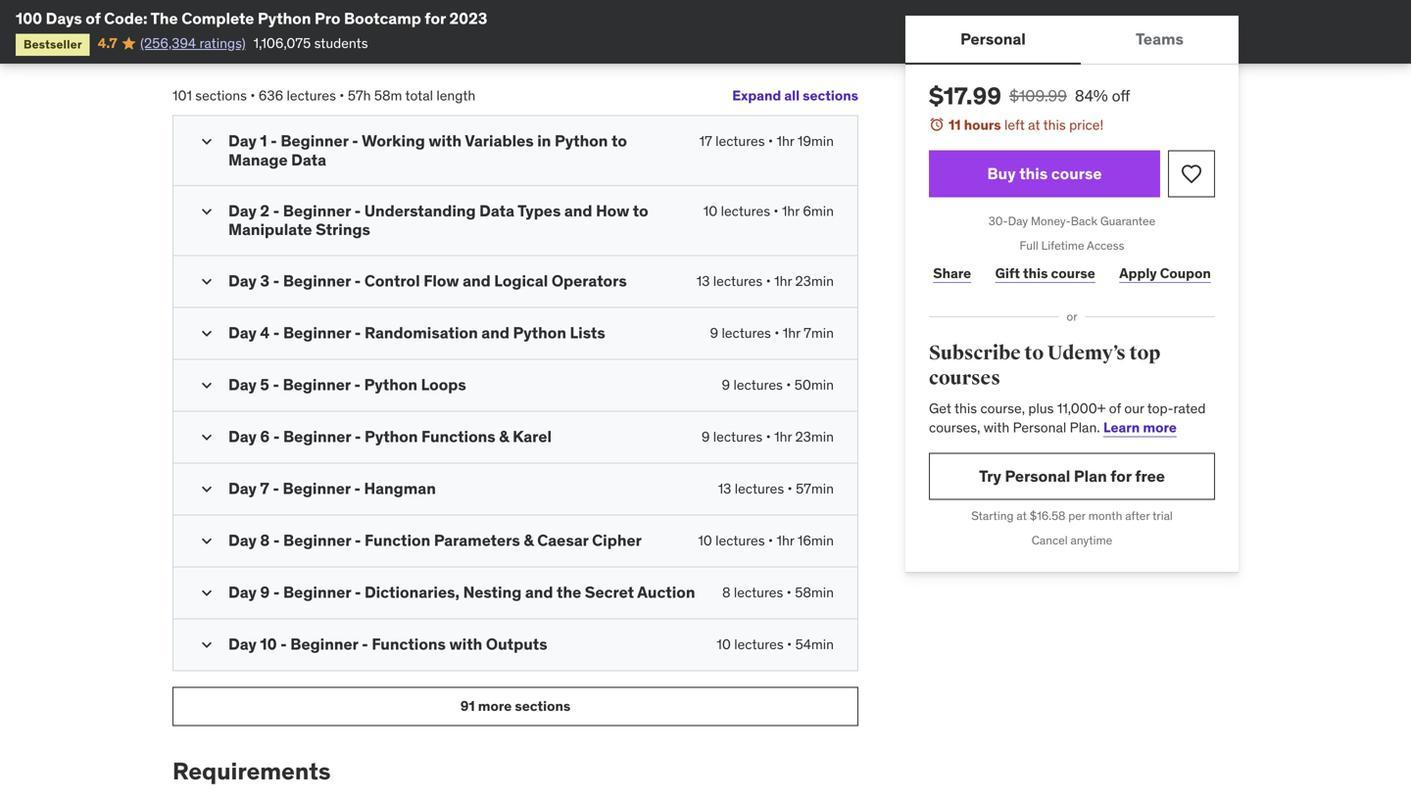 Task type: describe. For each thing, give the bounding box(es) containing it.
54min
[[796, 636, 834, 654]]

13 lectures • 57min
[[718, 480, 834, 498]]

day 1 - beginner - working with variables in python to manage data
[[228, 131, 627, 170]]

small image for day 1 - beginner - working with variables in python to manage data
[[197, 132, 217, 152]]

python up hangman
[[365, 427, 418, 447]]

subscribe
[[929, 342, 1021, 366]]

$17.99 $109.99 84% off
[[929, 81, 1131, 111]]

beginner for 3
[[283, 271, 351, 291]]

off
[[1112, 86, 1131, 106]]

100 days of code: the complete python pro bootcamp for 2023
[[16, 8, 488, 28]]

flow
[[424, 271, 459, 291]]

starting
[[972, 509, 1014, 524]]

apply
[[1120, 264, 1157, 282]]

10 lectures • 1hr 16min
[[698, 532, 834, 550]]

0 vertical spatial 8
[[260, 531, 270, 551]]

auction
[[637, 583, 696, 603]]

types
[[518, 201, 561, 221]]

expand
[[733, 87, 782, 104]]

alarm image
[[929, 117, 945, 132]]

11,000+
[[1058, 400, 1106, 417]]

7min
[[804, 324, 834, 342]]

• for day 1 - beginner - working with variables in python to manage data
[[769, 132, 774, 150]]

of inside get this course, plus 11,000+ of our top-rated courses, with personal plan.
[[1110, 400, 1121, 417]]

buy this course button
[[929, 151, 1161, 198]]

and right "flow"
[[463, 271, 491, 291]]

lectures for day 2 - beginner - understanding data types and how to manipulate strings
[[721, 202, 771, 220]]

small image for day 6 - beginner - python functions & karel
[[197, 428, 217, 447]]

57h 58m
[[348, 87, 402, 104]]

lectures for day 6 - beginner - python functions & karel
[[713, 428, 763, 446]]

learn more
[[1104, 419, 1177, 437]]

1hr for cipher
[[777, 532, 795, 550]]

23min for day 6 - beginner - python functions & karel
[[796, 428, 834, 446]]

9 lectures • 1hr 23min
[[702, 428, 834, 446]]

teams
[[1136, 29, 1184, 49]]

13 lectures • 1hr 23min
[[697, 272, 834, 290]]

9 lectures • 1hr 7min
[[710, 324, 834, 342]]

course for buy this course
[[1052, 164, 1102, 184]]

• for day 2 - beginner - understanding data types and how to manipulate strings
[[774, 202, 779, 220]]

sections for expand all sections
[[803, 87, 859, 104]]

small image for day 2 - beginner - understanding data types and how to manipulate strings
[[197, 202, 217, 222]]

8 lectures • 58min
[[722, 584, 834, 602]]

try personal plan for free
[[979, 467, 1166, 487]]

9 lectures • 50min
[[722, 376, 834, 394]]

share
[[934, 264, 972, 282]]

caesar
[[537, 531, 589, 551]]

ratings)
[[199, 34, 246, 52]]

personal inside button
[[961, 29, 1026, 49]]

working
[[362, 131, 425, 151]]

• left 636
[[250, 87, 255, 104]]

parameters
[[434, 531, 520, 551]]

manipulate
[[228, 220, 312, 240]]

data inside 'day 2 - beginner - understanding data types and how to manipulate strings'
[[480, 201, 515, 221]]

get this course, plus 11,000+ of our top-rated courses, with personal plan.
[[929, 400, 1206, 437]]

1hr left '7min'
[[783, 324, 801, 342]]

day for day 3 - beginner - control flow and logical operators
[[228, 271, 257, 291]]

requirements
[[173, 757, 331, 787]]

6
[[260, 427, 270, 447]]

bestseller
[[24, 37, 82, 52]]

• for day 5 - beginner - python loops
[[786, 376, 792, 394]]

more for 91
[[478, 698, 512, 716]]

personal button
[[906, 16, 1081, 63]]

strings
[[316, 220, 371, 240]]

23min for day 3 - beginner - control flow and logical operators
[[796, 272, 834, 290]]

84%
[[1075, 86, 1108, 106]]

plan.
[[1070, 419, 1101, 437]]

day inside 30-day money-back guarantee full lifetime access
[[1008, 214, 1028, 229]]

hours
[[964, 116, 1002, 134]]

lectures for day 4 - beginner - randomisation and python lists
[[722, 324, 771, 342]]

udemy's
[[1048, 342, 1126, 366]]

apply coupon button
[[1116, 254, 1216, 293]]

dictionaries,
[[365, 583, 460, 603]]

python up day 6 - beginner - python functions & karel
[[364, 375, 418, 395]]

91
[[461, 698, 475, 716]]

beginner for 5
[[283, 375, 351, 395]]

expand all sections
[[733, 87, 859, 104]]

lectures for day 9 - beginner - dictionaries, nesting and the secret auction
[[734, 584, 784, 602]]

lists
[[570, 323, 606, 343]]

1hr for how
[[782, 202, 800, 220]]

• for day 9 - beginner - dictionaries, nesting and the secret auction
[[787, 584, 792, 602]]

1hr for python
[[777, 132, 795, 150]]

python left lists
[[513, 323, 567, 343]]

beginner for 9
[[283, 583, 351, 603]]

gift
[[996, 264, 1020, 282]]

10 lectures • 54min
[[717, 636, 834, 654]]

access
[[1087, 238, 1125, 253]]

6min
[[803, 202, 834, 220]]

small image for day 3 - beginner - control flow and logical operators
[[197, 272, 217, 292]]

1,106,075 students
[[254, 34, 368, 52]]

9 for day 6 - beginner - python functions & karel
[[702, 428, 710, 446]]

month
[[1089, 509, 1123, 524]]

buy this course
[[988, 164, 1102, 184]]

our
[[1125, 400, 1145, 417]]

$16.58
[[1030, 509, 1066, 524]]

1 horizontal spatial 8
[[722, 584, 731, 602]]

gift this course
[[996, 264, 1096, 282]]

full
[[1020, 238, 1039, 253]]

anytime
[[1071, 533, 1113, 548]]

all
[[785, 87, 800, 104]]

plus
[[1029, 400, 1054, 417]]

top-
[[1148, 400, 1174, 417]]

• for day 7 - beginner - hangman
[[788, 480, 793, 498]]

expand all sections button
[[733, 76, 859, 115]]

wishlist image
[[1180, 162, 1204, 186]]

beginner for 10
[[290, 635, 358, 655]]

day 7 - beginner - hangman
[[228, 479, 436, 499]]

python inside 'day 1 - beginner - working with variables in python to manage data'
[[555, 131, 608, 151]]

try personal plan for free link
[[929, 453, 1216, 500]]

4
[[260, 323, 270, 343]]

• left 57h 58m on the top
[[339, 87, 345, 104]]

0 horizontal spatial sections
[[195, 87, 247, 104]]

17
[[700, 132, 712, 150]]

57min
[[796, 480, 834, 498]]

11
[[949, 116, 961, 134]]

101
[[173, 87, 192, 104]]

& for karel
[[499, 427, 509, 447]]

day 5 - beginner - python loops
[[228, 375, 466, 395]]

2 vertical spatial personal
[[1005, 467, 1071, 487]]

course content
[[173, 31, 344, 61]]

7
[[260, 479, 269, 499]]



Task type: locate. For each thing, give the bounding box(es) containing it.
logical
[[494, 271, 548, 291]]

hangman
[[364, 479, 436, 499]]

2 horizontal spatial sections
[[803, 87, 859, 104]]

1hr down "9 lectures • 50min"
[[775, 428, 792, 446]]

small image for day 7 - beginner - hangman
[[197, 480, 217, 499]]

beginner for 8
[[283, 531, 351, 551]]

2 small image from the top
[[197, 272, 217, 292]]

0 horizontal spatial to
[[612, 131, 627, 151]]

beginner for 2
[[283, 201, 351, 221]]

day for day 4 - beginner - randomisation and python lists
[[228, 323, 257, 343]]

5 small image from the top
[[197, 480, 217, 499]]

of left our
[[1110, 400, 1121, 417]]

lectures down 8 lectures • 58min
[[735, 636, 784, 654]]

4 small image from the top
[[197, 376, 217, 396]]

day for day 6 - beginner - python functions & karel
[[228, 427, 257, 447]]

trial
[[1153, 509, 1173, 524]]

at right left
[[1029, 116, 1041, 134]]

13 down 10 lectures • 1hr 6min at the top of page
[[697, 272, 710, 290]]

1 horizontal spatial data
[[480, 201, 515, 221]]

day 3 - beginner - control flow and logical operators
[[228, 271, 627, 291]]

course up back
[[1052, 164, 1102, 184]]

• up 9 lectures • 1hr 7min
[[766, 272, 771, 290]]

1 small image from the top
[[197, 132, 217, 152]]

30-day money-back guarantee full lifetime access
[[989, 214, 1156, 253]]

1 23min from the top
[[796, 272, 834, 290]]

python up 1,106,075
[[258, 8, 311, 28]]

lectures for day 5 - beginner - python loops
[[734, 376, 783, 394]]

• left 57min
[[788, 480, 793, 498]]

0 vertical spatial with
[[429, 131, 462, 151]]

total
[[405, 87, 433, 104]]

0 horizontal spatial of
[[86, 8, 101, 28]]

this right buy
[[1020, 164, 1048, 184]]

3 small image from the top
[[197, 636, 217, 655]]

manage
[[228, 150, 288, 170]]

• left 54min
[[787, 636, 792, 654]]

variables
[[465, 131, 534, 151]]

sections right all
[[803, 87, 859, 104]]

course for gift this course
[[1051, 264, 1096, 282]]

rated
[[1174, 400, 1206, 417]]

8 right auction
[[722, 584, 731, 602]]

lectures for day 10 - beginner - functions with outputs
[[735, 636, 784, 654]]

beginner
[[281, 131, 349, 151], [283, 201, 351, 221], [283, 271, 351, 291], [283, 323, 351, 343], [283, 375, 351, 395], [283, 427, 351, 447], [283, 479, 351, 499], [283, 531, 351, 551], [283, 583, 351, 603], [290, 635, 358, 655]]

1 vertical spatial personal
[[1013, 419, 1067, 437]]

636
[[259, 87, 283, 104]]

lectures for day 7 - beginner - hangman
[[735, 480, 784, 498]]

guarantee
[[1101, 214, 1156, 229]]

small image
[[197, 132, 217, 152], [197, 428, 217, 447], [197, 636, 217, 655]]

1 course from the top
[[1052, 164, 1102, 184]]

9 for day 5 - beginner - python loops
[[722, 376, 730, 394]]

with inside get this course, plus 11,000+ of our top-rated courses, with personal plan.
[[984, 419, 1010, 437]]

to for day 2 - beginner - understanding data types and how to manipulate strings
[[633, 201, 649, 221]]

lectures up "9 lectures • 1hr 23min"
[[734, 376, 783, 394]]

for
[[425, 8, 446, 28], [1111, 467, 1132, 487]]

to left 'udemy's'
[[1025, 342, 1044, 366]]

day
[[228, 131, 257, 151], [228, 201, 257, 221], [1008, 214, 1028, 229], [228, 271, 257, 291], [228, 323, 257, 343], [228, 375, 257, 395], [228, 427, 257, 447], [228, 479, 257, 499], [228, 531, 257, 551], [228, 583, 257, 603], [228, 635, 257, 655]]

& for caesar
[[524, 531, 534, 551]]

1 vertical spatial &
[[524, 531, 534, 551]]

day inside 'day 1 - beginner - working with variables in python to manage data'
[[228, 131, 257, 151]]

data left types
[[480, 201, 515, 221]]

50min
[[795, 376, 834, 394]]

day 2 - beginner - understanding data types and how to manipulate strings
[[228, 201, 649, 240]]

starting at $16.58 per month after trial cancel anytime
[[972, 509, 1173, 548]]

tab list containing personal
[[906, 16, 1239, 65]]

sections for 91 more sections
[[515, 698, 571, 716]]

at inside starting at $16.58 per month after trial cancel anytime
[[1017, 509, 1027, 524]]

1 horizontal spatial sections
[[515, 698, 571, 716]]

day for day 5 - beginner - python loops
[[228, 375, 257, 395]]

sections inside button
[[515, 698, 571, 716]]

to inside subscribe to udemy's top courses
[[1025, 342, 1044, 366]]

nesting
[[463, 583, 522, 603]]

with down the course,
[[984, 419, 1010, 437]]

this right gift
[[1023, 264, 1048, 282]]

0 vertical spatial of
[[86, 8, 101, 28]]

1hr left 16min
[[777, 532, 795, 550]]

day for day 2 - beginner - understanding data types and how to manipulate strings
[[228, 201, 257, 221]]

and down logical
[[482, 323, 510, 343]]

complete
[[182, 8, 254, 28]]

more inside button
[[478, 698, 512, 716]]

content
[[257, 31, 344, 61]]

personal
[[961, 29, 1026, 49], [1013, 419, 1067, 437], [1005, 467, 1071, 487]]

1 horizontal spatial 13
[[718, 480, 732, 498]]

operators
[[552, 271, 627, 291]]

1 horizontal spatial &
[[524, 531, 534, 551]]

• for day 4 - beginner - randomisation and python lists
[[775, 324, 780, 342]]

course,
[[981, 400, 1025, 417]]

more right 91
[[478, 698, 512, 716]]

• up 13 lectures • 57min
[[766, 428, 771, 446]]

7 small image from the top
[[197, 584, 217, 603]]

more
[[1143, 419, 1177, 437], [478, 698, 512, 716]]

13 up 10 lectures • 1hr 16min
[[718, 480, 732, 498]]

9 for day 4 - beginner - randomisation and python lists
[[710, 324, 719, 342]]

day for day 7 - beginner - hangman
[[228, 479, 257, 499]]

1 vertical spatial 13
[[718, 480, 732, 498]]

beginner for 4
[[283, 323, 351, 343]]

• left '7min'
[[775, 324, 780, 342]]

1 vertical spatial to
[[633, 201, 649, 221]]

tab list
[[906, 16, 1239, 65]]

19min
[[798, 132, 834, 150]]

course
[[173, 31, 252, 61]]

lectures down 10 lectures • 1hr 16min
[[734, 584, 784, 602]]

1 vertical spatial more
[[478, 698, 512, 716]]

• for day 10 - beginner - functions with outputs
[[787, 636, 792, 654]]

6 small image from the top
[[197, 532, 217, 551]]

4.7
[[98, 34, 117, 52]]

1 horizontal spatial to
[[633, 201, 649, 221]]

functions
[[422, 427, 496, 447], [372, 635, 446, 655]]

share button
[[929, 254, 976, 293]]

for left free
[[1111, 467, 1132, 487]]

0 vertical spatial 13
[[697, 272, 710, 290]]

1 small image from the top
[[197, 202, 217, 222]]

8 down 7
[[260, 531, 270, 551]]

• for day 6 - beginner - python functions & karel
[[766, 428, 771, 446]]

and left the the
[[525, 583, 553, 603]]

small image
[[197, 202, 217, 222], [197, 272, 217, 292], [197, 324, 217, 344], [197, 376, 217, 396], [197, 480, 217, 499], [197, 532, 217, 551], [197, 584, 217, 603]]

day 6 - beginner - python functions & karel
[[228, 427, 552, 447]]

left
[[1005, 116, 1025, 134]]

with left "outputs"
[[449, 635, 483, 655]]

10 for day 10 - beginner - functions with outputs
[[717, 636, 731, 654]]

0 horizontal spatial &
[[499, 427, 509, 447]]

of up 4.7
[[86, 8, 101, 28]]

this for gift
[[1023, 264, 1048, 282]]

16min
[[798, 532, 834, 550]]

0 horizontal spatial 13
[[697, 272, 710, 290]]

this inside get this course, plus 11,000+ of our top-rated courses, with personal plan.
[[955, 400, 977, 417]]

23min up '7min'
[[796, 272, 834, 290]]

• left "58min"
[[787, 584, 792, 602]]

$109.99
[[1010, 86, 1067, 106]]

2 vertical spatial with
[[449, 635, 483, 655]]

small image for day 4 - beginner - randomisation and python lists
[[197, 324, 217, 344]]

personal up $17.99
[[961, 29, 1026, 49]]

and left how
[[565, 201, 593, 221]]

1hr up 9 lectures • 1hr 7min
[[775, 272, 792, 290]]

0 horizontal spatial for
[[425, 8, 446, 28]]

• left 50min
[[786, 376, 792, 394]]

this for get
[[955, 400, 977, 417]]

day for day 8 - beginner - function parameters & caesar cipher
[[228, 531, 257, 551]]

0 vertical spatial functions
[[422, 427, 496, 447]]

course inside button
[[1052, 164, 1102, 184]]

to inside 'day 2 - beginner - understanding data types and how to manipulate strings'
[[633, 201, 649, 221]]

13 for day 3 - beginner - control flow and logical operators
[[697, 272, 710, 290]]

course down the lifetime in the top of the page
[[1051, 264, 1096, 282]]

this inside button
[[1020, 164, 1048, 184]]

at left $16.58
[[1017, 509, 1027, 524]]

bootcamp
[[344, 8, 421, 28]]

2 vertical spatial small image
[[197, 636, 217, 655]]

0 horizontal spatial data
[[291, 150, 326, 170]]

10 for day 8 - beginner - function parameters & caesar cipher
[[698, 532, 712, 550]]

sections right the 101
[[195, 87, 247, 104]]

day 10 - beginner - functions with outputs
[[228, 635, 548, 655]]

this for buy
[[1020, 164, 1048, 184]]

to inside 'day 1 - beginner - working with variables in python to manage data'
[[612, 131, 627, 151]]

lectures down 13 lectures • 1hr 23min
[[722, 324, 771, 342]]

1 vertical spatial of
[[1110, 400, 1121, 417]]

courses
[[929, 367, 1001, 391]]

0 vertical spatial small image
[[197, 132, 217, 152]]

101 sections • 636 lectures • 57h 58m total length
[[173, 87, 476, 104]]

0 horizontal spatial 8
[[260, 531, 270, 551]]

personal up $16.58
[[1005, 467, 1071, 487]]

0 vertical spatial data
[[291, 150, 326, 170]]

students
[[314, 34, 368, 52]]

the
[[557, 583, 582, 603]]

at
[[1029, 116, 1041, 134], [1017, 509, 1027, 524]]

2
[[260, 201, 270, 221]]

30-
[[989, 214, 1008, 229]]

2 vertical spatial to
[[1025, 342, 1044, 366]]

control
[[365, 271, 420, 291]]

to for day 1 - beginner - working with variables in python to manage data
[[612, 131, 627, 151]]

& left karel
[[499, 427, 509, 447]]

3 small image from the top
[[197, 324, 217, 344]]

beginner inside 'day 2 - beginner - understanding data types and how to manipulate strings'
[[283, 201, 351, 221]]

0 vertical spatial to
[[612, 131, 627, 151]]

0 vertical spatial personal
[[961, 29, 1026, 49]]

1 horizontal spatial for
[[1111, 467, 1132, 487]]

lectures up 13 lectures • 1hr 23min
[[721, 202, 771, 220]]

• for day 8 - beginner - function parameters & caesar cipher
[[769, 532, 774, 550]]

sections inside dropdown button
[[803, 87, 859, 104]]

courses,
[[929, 419, 981, 437]]

day for day 1 - beginner - working with variables in python to manage data
[[228, 131, 257, 151]]

2 small image from the top
[[197, 428, 217, 447]]

0 vertical spatial course
[[1052, 164, 1102, 184]]

lectures up 10 lectures • 1hr 16min
[[735, 480, 784, 498]]

lectures up 13 lectures • 57min
[[713, 428, 763, 446]]

to right how
[[633, 201, 649, 221]]

day for day 9 - beginner - dictionaries, nesting and the secret auction
[[228, 583, 257, 603]]

lectures down 13 lectures • 57min
[[716, 532, 765, 550]]

2 horizontal spatial to
[[1025, 342, 1044, 366]]

functions down loops
[[422, 427, 496, 447]]

small image for day 10 - beginner - functions with outputs
[[197, 636, 217, 655]]

1 vertical spatial course
[[1051, 264, 1096, 282]]

cancel
[[1032, 533, 1068, 548]]

3
[[260, 271, 270, 291]]

10 for day 2 - beginner - understanding data types and how to manipulate strings
[[704, 202, 718, 220]]

and inside 'day 2 - beginner - understanding data types and how to manipulate strings'
[[565, 201, 593, 221]]

outputs
[[486, 635, 548, 655]]

lectures up 9 lectures • 1hr 7min
[[713, 272, 763, 290]]

2 course from the top
[[1051, 264, 1096, 282]]

day for day 10 - beginner - functions with outputs
[[228, 635, 257, 655]]

• left 19min
[[769, 132, 774, 150]]

1 vertical spatial functions
[[372, 635, 446, 655]]

1 vertical spatial 8
[[722, 584, 731, 602]]

for left 2023
[[425, 8, 446, 28]]

sections down "outputs"
[[515, 698, 571, 716]]

1 vertical spatial with
[[984, 419, 1010, 437]]

day inside 'day 2 - beginner - understanding data types and how to manipulate strings'
[[228, 201, 257, 221]]

1 horizontal spatial of
[[1110, 400, 1121, 417]]

2023
[[449, 8, 488, 28]]

• left 6min
[[774, 202, 779, 220]]

sections
[[803, 87, 859, 104], [195, 87, 247, 104], [515, 698, 571, 716]]

• left 16min
[[769, 532, 774, 550]]

1 vertical spatial at
[[1017, 509, 1027, 524]]

1hr for operators
[[775, 272, 792, 290]]

2 23min from the top
[[796, 428, 834, 446]]

0 horizontal spatial more
[[478, 698, 512, 716]]

1 horizontal spatial more
[[1143, 419, 1177, 437]]

apply coupon
[[1120, 264, 1211, 282]]

5
[[260, 375, 269, 395]]

small image for day 5 - beginner - python loops
[[197, 376, 217, 396]]

0 vertical spatial more
[[1143, 419, 1177, 437]]

with for outputs
[[449, 635, 483, 655]]

small image for day 9 - beginner - dictionaries, nesting and the secret auction
[[197, 584, 217, 603]]

functions down 'dictionaries,' at the bottom left
[[372, 635, 446, 655]]

lectures for day 8 - beginner - function parameters & caesar cipher
[[716, 532, 765, 550]]

beginner for 6
[[283, 427, 351, 447]]

gift this course link
[[992, 254, 1100, 293]]

lectures for day 1 - beginner - working with variables in python to manage data
[[716, 132, 765, 150]]

more for learn
[[1143, 419, 1177, 437]]

0 vertical spatial 23min
[[796, 272, 834, 290]]

learn
[[1104, 419, 1140, 437]]

with down length
[[429, 131, 462, 151]]

day 4 - beginner - randomisation and python lists
[[228, 323, 606, 343]]

more down top-
[[1143, 419, 1177, 437]]

1 vertical spatial small image
[[197, 428, 217, 447]]

this up courses,
[[955, 400, 977, 417]]

personal down plus on the bottom of page
[[1013, 419, 1067, 437]]

1 vertical spatial data
[[480, 201, 515, 221]]

1 vertical spatial for
[[1111, 467, 1132, 487]]

0 vertical spatial &
[[499, 427, 509, 447]]

this left price! in the right of the page
[[1044, 116, 1066, 134]]

subscribe to udemy's top courses
[[929, 342, 1161, 391]]

91 more sections
[[461, 698, 571, 716]]

91 more sections button
[[173, 688, 859, 727]]

data right 1
[[291, 150, 326, 170]]

0 horizontal spatial at
[[1017, 509, 1027, 524]]

plan
[[1074, 467, 1107, 487]]

$17.99
[[929, 81, 1002, 111]]

100
[[16, 8, 42, 28]]

code:
[[104, 8, 148, 28]]

to up how
[[612, 131, 627, 151]]

in
[[537, 131, 551, 151]]

0 vertical spatial at
[[1029, 116, 1041, 134]]

course
[[1052, 164, 1102, 184], [1051, 264, 1096, 282]]

learn more link
[[1104, 419, 1177, 437]]

with for variables
[[429, 131, 462, 151]]

python right in
[[555, 131, 608, 151]]

day 8 - beginner - function parameters & caesar cipher
[[228, 531, 642, 551]]

1hr left 19min
[[777, 132, 795, 150]]

lectures right 17
[[716, 132, 765, 150]]

personal inside get this course, plus 11,000+ of our top-rated courses, with personal plan.
[[1013, 419, 1067, 437]]

small image for day 8 - beginner - function parameters & caesar cipher
[[197, 532, 217, 551]]

beginner inside 'day 1 - beginner - working with variables in python to manage data'
[[281, 131, 349, 151]]

1 vertical spatial 23min
[[796, 428, 834, 446]]

& left caesar
[[524, 531, 534, 551]]

with inside 'day 1 - beginner - working with variables in python to manage data'
[[429, 131, 462, 151]]

after
[[1126, 509, 1150, 524]]

lectures right 636
[[287, 87, 336, 104]]

price!
[[1070, 116, 1104, 134]]

1 horizontal spatial at
[[1029, 116, 1041, 134]]

data inside 'day 1 - beginner - working with variables in python to manage data'
[[291, 150, 326, 170]]

• for day 3 - beginner - control flow and logical operators
[[766, 272, 771, 290]]

free
[[1136, 467, 1166, 487]]

1,106,075
[[254, 34, 311, 52]]

1hr left 6min
[[782, 202, 800, 220]]

randomisation
[[365, 323, 478, 343]]

beginner for 7
[[283, 479, 351, 499]]

beginner for 1
[[281, 131, 349, 151]]

lectures for day 3 - beginner - control flow and logical operators
[[713, 272, 763, 290]]

13 for day 7 - beginner - hangman
[[718, 480, 732, 498]]

0 vertical spatial for
[[425, 8, 446, 28]]

23min up 57min
[[796, 428, 834, 446]]



Task type: vqa. For each thing, say whether or not it's contained in the screenshot.


